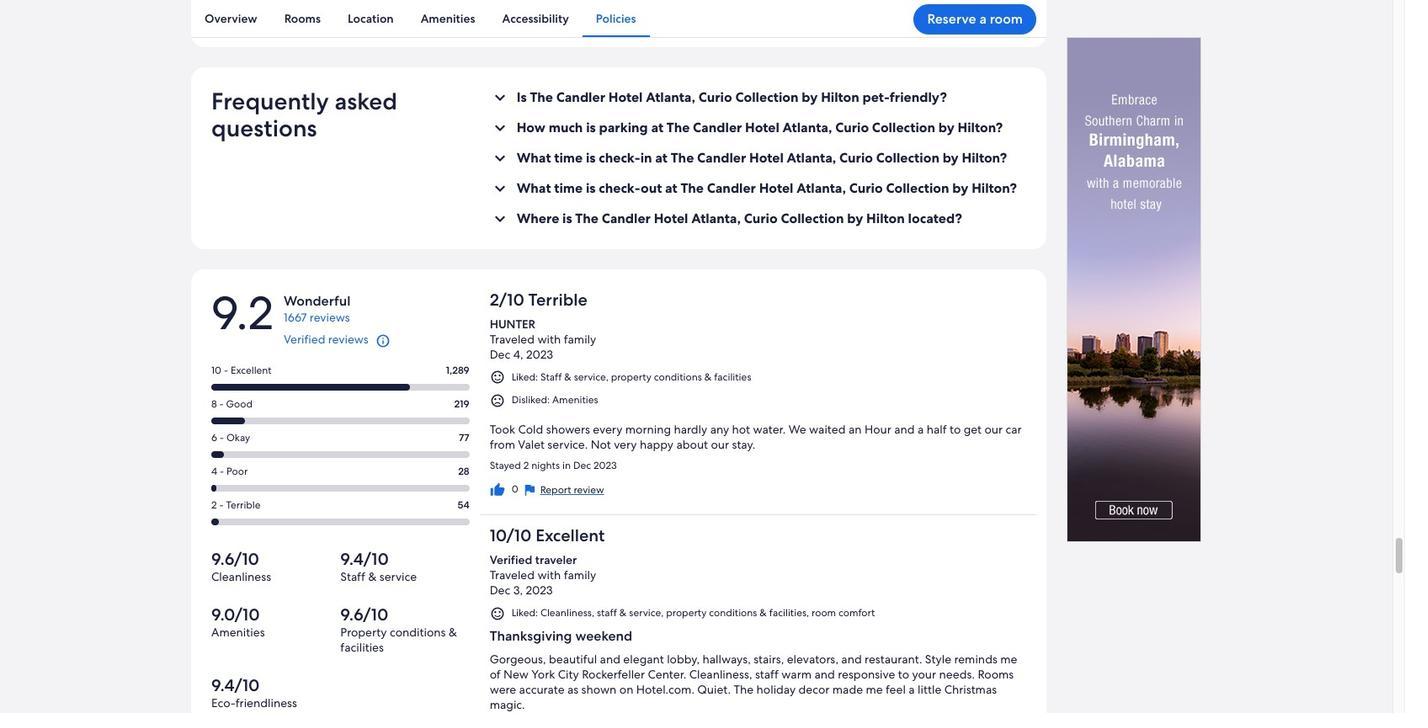 Task type: locate. For each thing, give the bounding box(es) containing it.
1 horizontal spatial me
[[1001, 652, 1018, 667]]

the
[[530, 88, 553, 106], [667, 118, 690, 136], [671, 149, 694, 166], [681, 179, 704, 197], [576, 209, 599, 227], [734, 682, 754, 697]]

staff up disliked: amenities
[[541, 370, 562, 384]]

9.4/10 inside 9.4/10 staff & service
[[341, 548, 389, 570]]

verified down 1667
[[284, 331, 325, 347]]

2023
[[526, 347, 553, 362], [594, 459, 617, 472], [526, 583, 553, 598]]

1 horizontal spatial 9.4/10
[[341, 548, 389, 570]]

9.6/10 inside the 9.6/10 cleanliness
[[211, 548, 259, 570]]

1 vertical spatial staff
[[755, 667, 779, 682]]

1 family from the top
[[564, 331, 597, 347]]

our
[[985, 422, 1003, 437], [711, 437, 729, 452]]

liked: down 4,
[[512, 370, 538, 384]]

hotel up parking
[[609, 88, 643, 106]]

hilton? for what time is check-out at the candler hotel atlanta, curio collection by hilton?
[[972, 179, 1017, 197]]

hotel up what time is check-in at the candler hotel atlanta, curio collection by hilton?
[[745, 118, 780, 136]]

traveled
[[490, 331, 535, 347], [490, 568, 535, 583]]

2 liked: from the top
[[512, 607, 538, 620]]

of left new in the bottom of the page
[[490, 667, 501, 682]]

1 time from the top
[[554, 149, 583, 166]]

1 vertical spatial dec
[[574, 459, 591, 472]]

cleanliness
[[211, 569, 271, 584]]

we
[[789, 422, 807, 437]]

what
[[517, 149, 551, 166], [517, 179, 551, 197]]

9.6/10
[[211, 548, 259, 570], [341, 603, 389, 625]]

time down much
[[554, 149, 583, 166]]

rooms
[[284, 11, 321, 26], [978, 667, 1014, 682]]

- down the 4 - poor
[[219, 498, 224, 512]]

1 vertical spatial 2023
[[594, 459, 617, 472]]

2 vertical spatial at
[[665, 179, 678, 197]]

dec inside 2/10 terrible hunter traveled with family dec 4, 2023
[[490, 347, 511, 362]]

conditions up hardly
[[654, 370, 702, 384]]

me left feel
[[866, 682, 883, 697]]

9.4 out of 10 element up 9.6/10 property conditions & facilities
[[341, 548, 470, 570]]

staff inside 9.4/10 staff & service
[[341, 569, 365, 584]]

0 vertical spatial liked:
[[512, 370, 538, 384]]

in right nights
[[563, 459, 571, 472]]

2 left nights
[[524, 459, 529, 472]]

candler down out
[[602, 209, 651, 227]]

with right 4,
[[538, 331, 561, 347]]

as
[[568, 682, 579, 697]]

much
[[549, 118, 583, 136]]

0 vertical spatial me
[[1001, 652, 1018, 667]]

and right hour
[[895, 422, 915, 437]]

small image
[[372, 331, 394, 350], [490, 370, 505, 385]]

9.6 out of 10 element down service
[[341, 603, 470, 625]]

our left the car
[[985, 422, 1003, 437]]

good
[[226, 397, 253, 411]]

1 vertical spatial 2
[[211, 498, 217, 512]]

0 horizontal spatial to
[[898, 667, 910, 682]]

1 vertical spatial check-
[[599, 179, 641, 197]]

2 vertical spatial conditions
[[390, 625, 446, 640]]

verified down 10/10
[[490, 553, 533, 568]]

our left stay. on the right bottom
[[711, 437, 729, 452]]

service
[[380, 569, 417, 584]]

rooms inside thanksgiving weekend gorgeous, beautiful and elegant lobby, hallways, stairs, elevators, and restaurant. style reminds me of new york city rockerfeller center. cleanliness, staff warm and responsive to your needs. rooms were accurate as shown on hotel.com. quiet. the holiday decor made me feel a little christmas magic.
[[978, 667, 1014, 682]]

is for in
[[586, 149, 596, 166]]

traveled inside 2/10 terrible hunter traveled with family dec 4, 2023
[[490, 331, 535, 347]]

amenities up showers
[[553, 393, 598, 407]]

2 vertical spatial a
[[909, 682, 915, 697]]

9.4 out of 10 element for 9.4/10 eco-friendliness
[[211, 674, 341, 696]]

0 vertical spatial a
[[980, 10, 987, 27]]

car
[[1006, 422, 1022, 437]]

0 horizontal spatial staff
[[597, 607, 617, 620]]

hilton
[[821, 88, 860, 106], [867, 209, 905, 227]]

cold
[[518, 422, 544, 437]]

the right where
[[576, 209, 599, 227]]

out
[[641, 179, 662, 197]]

9.6/10 down 9.4/10 staff & service
[[341, 603, 389, 625]]

by
[[802, 88, 818, 106], [939, 118, 955, 136], [943, 149, 959, 166], [953, 179, 969, 197], [848, 209, 864, 227]]

1 vertical spatial small image
[[490, 606, 505, 622]]

reminds
[[955, 652, 998, 667]]

and left gender at the right top of page
[[790, 11, 811, 27]]

amenities down cleanliness at the left
[[211, 625, 265, 640]]

to inside thanksgiving weekend gorgeous, beautiful and elegant lobby, hallways, stairs, elevators, and restaurant. style reminds me of new york city rockerfeller center. cleanliness, staff warm and responsive to your needs. rooms were accurate as shown on hotel.com. quiet. the holiday decor made me feel a little christmas magic.
[[898, 667, 910, 682]]

- right 6 at left
[[220, 431, 224, 444]]

0 horizontal spatial facilities
[[341, 640, 384, 655]]

0 vertical spatial room
[[990, 10, 1023, 27]]

9.6/10 property conditions & facilities
[[341, 603, 457, 655]]

terrible down poor
[[226, 498, 261, 512]]

candler down is the candler hotel atlanta, curio collection by hilton pet-friendly?
[[693, 118, 742, 136]]

small image right 1,289
[[490, 370, 505, 385]]

1 horizontal spatial excellent
[[536, 525, 605, 547]]

1 vertical spatial 9.4 out of 10 element
[[211, 674, 341, 696]]

gender
[[814, 11, 853, 27]]

1 traveled from the top
[[490, 331, 535, 347]]

0 vertical spatial 9.6 out of 10 element
[[211, 548, 341, 570]]

1 horizontal spatial amenities
[[421, 11, 475, 26]]

2 family from the top
[[564, 568, 597, 583]]

service, up disliked: amenities
[[574, 370, 609, 384]]

1 vertical spatial traveled
[[490, 568, 535, 583]]

atlanta, down what time is check-out at the candler hotel atlanta, curio collection by hilton?
[[692, 209, 741, 227]]

verified
[[284, 331, 325, 347], [490, 553, 533, 568]]

1 horizontal spatial a
[[918, 422, 924, 437]]

pet-
[[863, 88, 890, 106]]

0 vertical spatial to
[[950, 422, 961, 437]]

0 vertical spatial excellent
[[231, 363, 272, 377]]

small image down 1667 reviews button
[[372, 331, 394, 350]]

location link
[[334, 0, 407, 37]]

warm
[[782, 667, 812, 682]]

0 vertical spatial with
[[538, 331, 561, 347]]

0 vertical spatial reviews
[[310, 310, 350, 325]]

conditions right the property
[[390, 625, 446, 640]]

1 horizontal spatial property
[[611, 370, 652, 384]]

dec
[[490, 347, 511, 362], [574, 459, 591, 472], [490, 583, 511, 598]]

2 with from the top
[[538, 568, 561, 583]]

0 vertical spatial 9.6/10
[[211, 548, 259, 570]]

wonderful 1667 reviews
[[284, 292, 351, 325]]

1 vertical spatial liked:
[[512, 607, 538, 620]]

city
[[558, 667, 579, 682]]

room left comfort
[[812, 607, 836, 620]]

cleanliness, left stairs,
[[690, 667, 753, 682]]

check- for in
[[599, 149, 641, 166]]

0 vertical spatial 9.4/10
[[341, 548, 389, 570]]

1 horizontal spatial staff
[[541, 370, 562, 384]]

- right 10
[[224, 363, 228, 377]]

1 horizontal spatial room
[[990, 10, 1023, 27]]

1 vertical spatial family
[[564, 568, 597, 583]]

1 vertical spatial 9.4/10
[[211, 674, 260, 696]]

report review
[[540, 483, 604, 497]]

reviews inside verified reviews dropdown button
[[328, 331, 369, 347]]

1 small image from the top
[[490, 393, 505, 408]]

service, up elegant
[[629, 607, 664, 620]]

9.4/10 down 9.0/10 amenities
[[211, 674, 260, 696]]

excellent
[[231, 363, 272, 377], [536, 525, 605, 547]]

1 check- from the top
[[599, 149, 641, 166]]

1 vertical spatial a
[[918, 422, 924, 437]]

0 horizontal spatial in
[[563, 459, 571, 472]]

quiet.
[[698, 682, 731, 697]]

8
[[211, 397, 217, 411]]

how
[[517, 118, 546, 136]]

a right reserve on the top right
[[980, 10, 987, 27]]

10 - excellent
[[211, 363, 272, 377]]

conditions up hallways,
[[709, 607, 757, 620]]

in up out
[[641, 149, 652, 166]]

0 vertical spatial 9.4 out of 10 element
[[341, 548, 470, 570]]

2
[[524, 459, 529, 472], [211, 498, 217, 512]]

1 vertical spatial time
[[554, 179, 583, 197]]

any
[[711, 422, 729, 437]]

a left half
[[918, 422, 924, 437]]

1 vertical spatial at
[[656, 149, 668, 166]]

2 - terrible
[[211, 498, 261, 512]]

0 horizontal spatial amenities
[[211, 625, 265, 640]]

0 vertical spatial terrible
[[529, 288, 588, 310]]

property up lobby,
[[666, 607, 707, 620]]

0 horizontal spatial of
[[490, 667, 501, 682]]

0 vertical spatial family
[[564, 331, 597, 347]]

2 vertical spatial amenities
[[211, 625, 265, 640]]

a inside button
[[980, 10, 987, 27]]

policies link
[[583, 0, 650, 37]]

0 horizontal spatial small image
[[372, 331, 394, 350]]

an
[[849, 422, 862, 437]]

room
[[990, 10, 1023, 27], [812, 607, 836, 620]]

decor
[[799, 682, 830, 697]]

terrible
[[529, 288, 588, 310], [226, 498, 261, 512]]

1 vertical spatial verified
[[490, 553, 533, 568]]

atlanta, up what time is check-in at the candler hotel atlanta, curio collection by hilton?
[[783, 118, 833, 136]]

is for out
[[586, 179, 596, 197]]

what up where
[[517, 179, 551, 197]]

atlanta, up what time is check-out at the candler hotel atlanta, curio collection by hilton?
[[787, 149, 837, 166]]

1 with from the top
[[538, 331, 561, 347]]

family inside "10/10 excellent verified traveler traveled with family dec 3, 2023"
[[564, 568, 597, 583]]

1 vertical spatial in
[[563, 459, 571, 472]]

excellent right 10
[[231, 363, 272, 377]]

room inside reserve a room button
[[990, 10, 1023, 27]]

8 - good
[[211, 397, 253, 411]]

room right reserve on the top right
[[990, 10, 1023, 27]]

1 horizontal spatial to
[[950, 422, 961, 437]]

1 vertical spatial staff
[[341, 569, 365, 584]]

is for at
[[586, 118, 596, 136]]

restaurant.
[[865, 652, 923, 667]]

this property welcomes guests of all sexual orientations and gender identities (lgbtq+ friendly)
[[490, 11, 1003, 27]]

9.6/10 inside 9.6/10 property conditions & facilities
[[341, 603, 389, 625]]

0 horizontal spatial a
[[909, 682, 915, 697]]

questions
[[211, 112, 317, 143]]

small image up thanksgiving at the bottom left of page
[[490, 606, 505, 622]]

1 vertical spatial facilities
[[341, 640, 384, 655]]

responsive
[[838, 667, 896, 682]]

rooms inside list
[[284, 11, 321, 26]]

2023 right 4,
[[526, 347, 553, 362]]

terrible right 2/10
[[529, 288, 588, 310]]

what time is check-in at the candler hotel atlanta, curio collection by hilton?
[[517, 149, 1008, 166]]

amenities
[[421, 11, 475, 26], [553, 393, 598, 407], [211, 625, 265, 640]]

facilities down service
[[341, 640, 384, 655]]

report review button
[[522, 482, 604, 498]]

accessibility
[[502, 11, 569, 26]]

0 vertical spatial small image
[[490, 393, 505, 408]]

9.4 out of 10 element down 9.0 out of 10 element
[[211, 674, 341, 696]]

cleanliness, up 'weekend'
[[541, 607, 595, 620]]

0 horizontal spatial terrible
[[226, 498, 261, 512]]

- right 4
[[220, 465, 224, 478]]

facilities
[[714, 370, 752, 384], [341, 640, 384, 655]]

1 liked: from the top
[[512, 370, 538, 384]]

small image inside verified reviews dropdown button
[[372, 331, 394, 350]]

1 horizontal spatial small image
[[490, 370, 505, 385]]

- for good
[[219, 397, 224, 411]]

0 vertical spatial check-
[[599, 149, 641, 166]]

2 what from the top
[[517, 179, 551, 197]]

stairs,
[[754, 652, 784, 667]]

1 vertical spatial cleanliness,
[[690, 667, 753, 682]]

property right this
[[514, 11, 561, 27]]

1 vertical spatial of
[[490, 667, 501, 682]]

0 vertical spatial what
[[517, 149, 551, 166]]

0 vertical spatial 2
[[524, 459, 529, 472]]

water.
[[753, 422, 786, 437]]

orientations
[[723, 11, 787, 27]]

6 - okay
[[211, 431, 250, 444]]

the right quiet.
[[734, 682, 754, 697]]

0 vertical spatial cleanliness,
[[541, 607, 595, 620]]

2 traveled from the top
[[490, 568, 535, 583]]

2/10
[[490, 288, 525, 310]]

style
[[925, 652, 952, 667]]

0 vertical spatial dec
[[490, 347, 511, 362]]

property up morning
[[611, 370, 652, 384]]

family right 3,
[[564, 568, 597, 583]]

9.6 out of 10 element up 9.0 out of 10 element
[[211, 548, 341, 570]]

excellent inside "10/10 excellent verified traveler traveled with family dec 3, 2023"
[[536, 525, 605, 547]]

2 horizontal spatial a
[[980, 10, 987, 27]]

0 horizontal spatial cleanliness,
[[541, 607, 595, 620]]

located?
[[908, 209, 963, 227]]

policies
[[596, 11, 636, 26]]

hour
[[865, 422, 892, 437]]

1 vertical spatial hilton?
[[962, 149, 1008, 166]]

1 vertical spatial room
[[812, 607, 836, 620]]

reviews down 1667 reviews button
[[328, 331, 369, 347]]

of left all
[[658, 11, 669, 27]]

list
[[191, 0, 1047, 37]]

9.4/10 for 9.4/10 staff & service
[[341, 548, 389, 570]]

1 what from the top
[[517, 149, 551, 166]]

1 vertical spatial 9.6 out of 10 element
[[341, 603, 470, 625]]

0 horizontal spatial 9.6/10
[[211, 548, 259, 570]]

dec inside "10/10 excellent verified traveler traveled with family dec 3, 2023"
[[490, 583, 511, 598]]

2 small image from the top
[[490, 606, 505, 622]]

1 vertical spatial excellent
[[536, 525, 605, 547]]

1 horizontal spatial terrible
[[529, 288, 588, 310]]

1 horizontal spatial in
[[641, 149, 652, 166]]

the right out
[[681, 179, 704, 197]]

with inside "10/10 excellent verified traveler traveled with family dec 3, 2023"
[[538, 568, 561, 583]]

1 vertical spatial property
[[611, 370, 652, 384]]

1 horizontal spatial cleanliness,
[[690, 667, 753, 682]]

holiday
[[757, 682, 796, 697]]

in
[[641, 149, 652, 166], [563, 459, 571, 472]]

overview link
[[191, 0, 271, 37]]

candler down how much is parking at the candler hotel atlanta, curio collection by hilton?
[[697, 149, 746, 166]]

0 horizontal spatial room
[[812, 607, 836, 620]]

2/10 terrible hunter traveled with family dec 4, 2023
[[490, 288, 597, 362]]

friendly)
[[958, 11, 1003, 27]]

9.6/10 down the 2 - terrible on the bottom left of the page
[[211, 548, 259, 570]]

2 check- from the top
[[599, 179, 641, 197]]

collection
[[736, 88, 799, 106], [872, 118, 936, 136], [877, 149, 940, 166], [886, 179, 950, 197], [781, 209, 844, 227]]

&
[[565, 370, 572, 384], [705, 370, 712, 384], [368, 569, 377, 584], [620, 607, 627, 620], [760, 607, 767, 620], [449, 625, 457, 640]]

hardly
[[674, 422, 708, 437]]

at right out
[[665, 179, 678, 197]]

small image up took
[[490, 393, 505, 408]]

1 horizontal spatial staff
[[755, 667, 779, 682]]

at up out
[[656, 149, 668, 166]]

- right 8
[[219, 397, 224, 411]]

0 vertical spatial traveled
[[490, 331, 535, 347]]

this
[[490, 11, 511, 27]]

reserve a room button
[[914, 4, 1037, 34]]

0 vertical spatial verified
[[284, 331, 325, 347]]

traveled inside "10/10 excellent verified traveler traveled with family dec 3, 2023"
[[490, 568, 535, 583]]

dec left 4,
[[490, 347, 511, 362]]

rooms right needs.
[[978, 667, 1014, 682]]

2 vertical spatial hilton?
[[972, 179, 1017, 197]]

at
[[651, 118, 664, 136], [656, 149, 668, 166], [665, 179, 678, 197]]

amenities left this
[[421, 11, 475, 26]]

0 vertical spatial service,
[[574, 370, 609, 384]]

facilities up hot
[[714, 370, 752, 384]]

hilton left pet-
[[821, 88, 860, 106]]

9.6 out of 10 element
[[211, 548, 341, 570], [341, 603, 470, 625]]

hilton? for what time is check-in at the candler hotel atlanta, curio collection by hilton?
[[962, 149, 1008, 166]]

4
[[211, 465, 217, 478]]

traveled down 10/10
[[490, 568, 535, 583]]

dec up review on the left bottom
[[574, 459, 591, 472]]

the right is
[[530, 88, 553, 106]]

9.4/10 inside 9.4/10 eco-friendliness
[[211, 674, 260, 696]]

list containing overview
[[191, 0, 1047, 37]]

family right 4,
[[564, 331, 597, 347]]

dec left 3,
[[490, 583, 511, 598]]

1667
[[284, 310, 307, 325]]

1 vertical spatial with
[[538, 568, 561, 583]]

family
[[564, 331, 597, 347], [564, 568, 597, 583]]

0 vertical spatial facilities
[[714, 370, 752, 384]]

check- for out
[[599, 179, 641, 197]]

2023 right 3,
[[526, 583, 553, 598]]

1 vertical spatial service,
[[629, 607, 664, 620]]

reviews up 'verified reviews'
[[310, 310, 350, 325]]

9.6/10 for 9.6/10 cleanliness
[[211, 548, 259, 570]]

staff up 'weekend'
[[597, 607, 617, 620]]

traveler
[[535, 553, 577, 568]]

2 time from the top
[[554, 179, 583, 197]]

needs.
[[940, 667, 975, 682]]

liked: up thanksgiving at the bottom left of page
[[512, 607, 538, 620]]

0 vertical spatial rooms
[[284, 11, 321, 26]]

0 vertical spatial conditions
[[654, 370, 702, 384]]

with right 3,
[[538, 568, 561, 583]]

time up where
[[554, 179, 583, 197]]

small image
[[490, 393, 505, 408], [490, 606, 505, 622]]

staff left 'warm'
[[755, 667, 779, 682]]

2 vertical spatial dec
[[490, 583, 511, 598]]

9.4 out of 10 element
[[341, 548, 470, 570], [211, 674, 341, 696]]

service.
[[548, 437, 588, 452]]

verified inside "10/10 excellent verified traveler traveled with family dec 3, 2023"
[[490, 553, 533, 568]]

what down "how"
[[517, 149, 551, 166]]

9.6/10 for 9.6/10 property conditions & facilities
[[341, 603, 389, 625]]

and
[[790, 11, 811, 27], [895, 422, 915, 437], [600, 652, 621, 667], [842, 652, 862, 667], [815, 667, 835, 682]]

2 horizontal spatial property
[[666, 607, 707, 620]]

0 horizontal spatial rooms
[[284, 11, 321, 26]]

a right feel
[[909, 682, 915, 697]]

liked: for liked: staff & service, property conditions & facilities
[[512, 370, 538, 384]]

a
[[980, 10, 987, 27], [918, 422, 924, 437], [909, 682, 915, 697]]

9.4/10
[[341, 548, 389, 570], [211, 674, 260, 696]]

excellent up the 'traveler'
[[536, 525, 605, 547]]



Task type: describe. For each thing, give the bounding box(es) containing it.
medium image
[[490, 482, 505, 498]]

where is the candler hotel atlanta, curio collection by hilton located?
[[517, 209, 963, 227]]

poor
[[227, 465, 248, 478]]

4 - poor
[[211, 465, 248, 478]]

is
[[517, 88, 527, 106]]

happy
[[640, 437, 674, 452]]

2023 inside 2/10 terrible hunter traveled with family dec 4, 2023
[[526, 347, 553, 362]]

hotel up what time is check-out at the candler hotel atlanta, curio collection by hilton?
[[750, 149, 784, 166]]

candler up much
[[556, 88, 606, 106]]

- for terrible
[[219, 498, 224, 512]]

what time is check-out at the candler hotel atlanta, curio collection by hilton?
[[517, 179, 1017, 197]]

center.
[[648, 667, 687, 682]]

9.0 out of 10 element
[[211, 603, 341, 625]]

accessibility link
[[489, 0, 583, 37]]

1 horizontal spatial facilities
[[714, 370, 752, 384]]

friendliness
[[236, 695, 297, 710]]

disliked:
[[512, 393, 550, 407]]

comfort
[[839, 607, 875, 620]]

9.6/10 cleanliness
[[211, 548, 271, 584]]

to inside the took cold showers every morning hardly any hot water. we waited an hour and a half to get our car from valet service. not very happy about our stay.
[[950, 422, 961, 437]]

0 horizontal spatial service,
[[574, 370, 609, 384]]

amenities for 9.0/10
[[211, 625, 265, 640]]

not
[[591, 437, 611, 452]]

how much is parking at the candler hotel atlanta, curio collection by hilton?
[[517, 118, 1003, 136]]

eco-
[[211, 695, 236, 710]]

report
[[540, 483, 572, 497]]

the down is the candler hotel atlanta, curio collection by hilton pet-friendly?
[[671, 149, 694, 166]]

very
[[614, 437, 637, 452]]

facilities inside 9.6/10 property conditions & facilities
[[341, 640, 384, 655]]

a inside thanksgiving weekend gorgeous, beautiful and elegant lobby, hallways, stairs, elevators, and restaurant. style reminds me of new york city rockerfeller center. cleanliness, staff warm and responsive to your needs. rooms were accurate as shown on hotel.com. quiet. the holiday decor made me feel a little christmas magic.
[[909, 682, 915, 697]]

0 vertical spatial of
[[658, 11, 669, 27]]

and right 'warm'
[[815, 667, 835, 682]]

liked: staff & service, property conditions & facilities
[[512, 370, 752, 384]]

9.4 out of 10 element for 9.4/10 staff & service
[[341, 548, 470, 570]]

stayed
[[490, 459, 521, 472]]

0 horizontal spatial me
[[866, 682, 883, 697]]

magic.
[[490, 697, 525, 713]]

of inside thanksgiving weekend gorgeous, beautiful and elegant lobby, hallways, stairs, elevators, and restaurant. style reminds me of new york city rockerfeller center. cleanliness, staff warm and responsive to your needs. rooms were accurate as shown on hotel.com. quiet. the holiday decor made me feel a little christmas magic.
[[490, 667, 501, 682]]

9.4/10 staff & service
[[341, 548, 417, 584]]

6
[[211, 431, 217, 444]]

is the candler hotel atlanta, curio collection by hilton pet-friendly?
[[517, 88, 947, 106]]

9.4/10 eco-friendliness
[[211, 674, 297, 710]]

welcomes
[[564, 11, 618, 27]]

1 horizontal spatial our
[[985, 422, 1003, 437]]

staff for liked:
[[541, 370, 562, 384]]

atlanta, up parking
[[646, 88, 696, 106]]

terrible inside 2/10 terrible hunter traveled with family dec 4, 2023
[[529, 288, 588, 310]]

0 horizontal spatial hilton
[[821, 88, 860, 106]]

time for what time is check-in at the candler hotel atlanta, curio collection by hilton?
[[554, 149, 583, 166]]

hotel down out
[[654, 209, 688, 227]]

the inside thanksgiving weekend gorgeous, beautiful and elegant lobby, hallways, stairs, elevators, and restaurant. style reminds me of new york city rockerfeller center. cleanliness, staff warm and responsive to your needs. rooms were accurate as shown on hotel.com. quiet. the holiday decor made me feel a little christmas magic.
[[734, 682, 754, 697]]

every
[[593, 422, 623, 437]]

verified inside dropdown button
[[284, 331, 325, 347]]

verified reviews
[[284, 331, 369, 347]]

little
[[918, 682, 942, 697]]

small image for disliked: amenities
[[490, 393, 505, 408]]

feel
[[886, 682, 906, 697]]

2023 inside "10/10 excellent verified traveler traveled with family dec 3, 2023"
[[526, 583, 553, 598]]

1 vertical spatial hilton
[[867, 209, 905, 227]]

0 vertical spatial at
[[651, 118, 664, 136]]

from
[[490, 437, 515, 452]]

waited
[[809, 422, 846, 437]]

the right parking
[[667, 118, 690, 136]]

time for what time is check-out at the candler hotel atlanta, curio collection by hilton?
[[554, 179, 583, 197]]

at for out
[[665, 179, 678, 197]]

were
[[490, 682, 516, 697]]

where
[[517, 209, 559, 227]]

0 horizontal spatial 2
[[211, 498, 217, 512]]

- for okay
[[220, 431, 224, 444]]

undefined image
[[522, 483, 537, 498]]

and up made
[[842, 652, 862, 667]]

gorgeous,
[[490, 652, 546, 667]]

morning
[[626, 422, 671, 437]]

staff for 9.4/10
[[341, 569, 365, 584]]

1 vertical spatial small image
[[490, 370, 505, 385]]

hotel down what time is check-in at the candler hotel atlanta, curio collection by hilton?
[[759, 179, 794, 197]]

0 vertical spatial hilton?
[[958, 118, 1003, 136]]

half
[[927, 422, 947, 437]]

stay.
[[732, 437, 756, 452]]

conditions inside 9.6/10 property conditions & facilities
[[390, 625, 446, 640]]

small image for liked: cleanliness, staff & service, property conditions & facilities, room comfort
[[490, 606, 505, 622]]

atlanta, down what time is check-in at the candler hotel atlanta, curio collection by hilton?
[[797, 179, 846, 197]]

and down 'weekend'
[[600, 652, 621, 667]]

0 vertical spatial in
[[641, 149, 652, 166]]

your
[[913, 667, 937, 682]]

what for what time is check-in at the candler hotel atlanta, curio collection by hilton?
[[517, 149, 551, 166]]

0 horizontal spatial our
[[711, 437, 729, 452]]

0 button
[[490, 482, 519, 498]]

thanksgiving
[[490, 628, 572, 645]]

took cold showers every morning hardly any hot water. we waited an hour and a half to get our car from valet service. not very happy about our stay.
[[490, 422, 1022, 452]]

weekend
[[576, 628, 633, 645]]

0 horizontal spatial property
[[514, 11, 561, 27]]

elevators,
[[787, 652, 839, 667]]

and inside the took cold showers every morning hardly any hot water. we waited an hour and a half to get our car from valet service. not very happy about our stay.
[[895, 422, 915, 437]]

review
[[574, 483, 604, 497]]

get
[[964, 422, 982, 437]]

& inside 9.4/10 staff & service
[[368, 569, 377, 584]]

identities
[[856, 11, 905, 27]]

frequently
[[211, 85, 329, 116]]

hot
[[732, 422, 750, 437]]

asked
[[335, 85, 397, 116]]

stayed 2 nights in dec 2023
[[490, 459, 617, 472]]

valet
[[518, 437, 545, 452]]

with inside 2/10 terrible hunter traveled with family dec 4, 2023
[[538, 331, 561, 347]]

reviews inside wonderful 1667 reviews
[[310, 310, 350, 325]]

verified reviews button
[[284, 325, 394, 357]]

lobby,
[[667, 652, 700, 667]]

0 vertical spatial staff
[[597, 607, 617, 620]]

overview
[[205, 11, 257, 26]]

sexual
[[687, 11, 720, 27]]

9.6 out of 10 element for 9.6/10 property conditions & facilities
[[341, 603, 470, 625]]

candler up where is the candler hotel atlanta, curio collection by hilton located?
[[707, 179, 756, 197]]

& inside 9.6/10 property conditions & facilities
[[449, 625, 457, 640]]

beautiful
[[549, 652, 597, 667]]

- for excellent
[[224, 363, 228, 377]]

10/10
[[490, 525, 532, 547]]

9.6 out of 10 element for 9.6/10 cleanliness
[[211, 548, 341, 570]]

cleanliness, inside thanksgiving weekend gorgeous, beautiful and elegant lobby, hallways, stairs, elevators, and restaurant. style reminds me of new york city rockerfeller center. cleanliness, staff warm and responsive to your needs. rooms were accurate as shown on hotel.com. quiet. the holiday decor made me feel a little christmas magic.
[[690, 667, 753, 682]]

facilities,
[[770, 607, 810, 620]]

new
[[504, 667, 529, 682]]

wonderful
[[284, 292, 351, 310]]

accurate
[[519, 682, 565, 697]]

staff inside thanksgiving weekend gorgeous, beautiful and elegant lobby, hallways, stairs, elevators, and restaurant. style reminds me of new york city rockerfeller center. cleanliness, staff warm and responsive to your needs. rooms were accurate as shown on hotel.com. quiet. the holiday decor made me feel a little christmas magic.
[[755, 667, 779, 682]]

9.4/10 for 9.4/10 eco-friendliness
[[211, 674, 260, 696]]

at for in
[[656, 149, 668, 166]]

christmas
[[945, 682, 997, 697]]

1 horizontal spatial conditions
[[654, 370, 702, 384]]

family inside 2/10 terrible hunter traveled with family dec 4, 2023
[[564, 331, 597, 347]]

thanksgiving weekend gorgeous, beautiful and elegant lobby, hallways, stairs, elevators, and restaurant. style reminds me of new york city rockerfeller center. cleanliness, staff warm and responsive to your needs. rooms were accurate as shown on hotel.com. quiet. the holiday decor made me feel a little christmas magic.
[[490, 628, 1018, 713]]

hotel.com.
[[637, 682, 695, 697]]

amenities for disliked:
[[553, 393, 598, 407]]

reserve
[[928, 10, 977, 27]]

a inside the took cold showers every morning hardly any hot water. we waited an hour and a half to get our car from valet service. not very happy about our stay.
[[918, 422, 924, 437]]

0
[[512, 482, 519, 496]]

on
[[620, 682, 634, 697]]

10/10 excellent verified traveler traveled with family dec 3, 2023
[[490, 525, 605, 598]]

4,
[[514, 347, 523, 362]]

1 horizontal spatial service,
[[629, 607, 664, 620]]

reserve a room
[[928, 10, 1023, 27]]

2 horizontal spatial conditions
[[709, 607, 757, 620]]

28
[[458, 465, 470, 478]]

- for poor
[[220, 465, 224, 478]]

amenities link
[[407, 0, 489, 37]]

hallways,
[[703, 652, 751, 667]]

1,289
[[446, 363, 470, 377]]

0 vertical spatial amenities
[[421, 11, 475, 26]]

what for what time is check-out at the candler hotel atlanta, curio collection by hilton?
[[517, 179, 551, 197]]

liked: for liked: cleanliness, staff & service, property conditions & facilities, room comfort
[[512, 607, 538, 620]]

2 vertical spatial property
[[666, 607, 707, 620]]

219
[[454, 397, 470, 411]]

property
[[341, 625, 387, 640]]



Task type: vqa. For each thing, say whether or not it's contained in the screenshot.
third cancellation from the top
no



